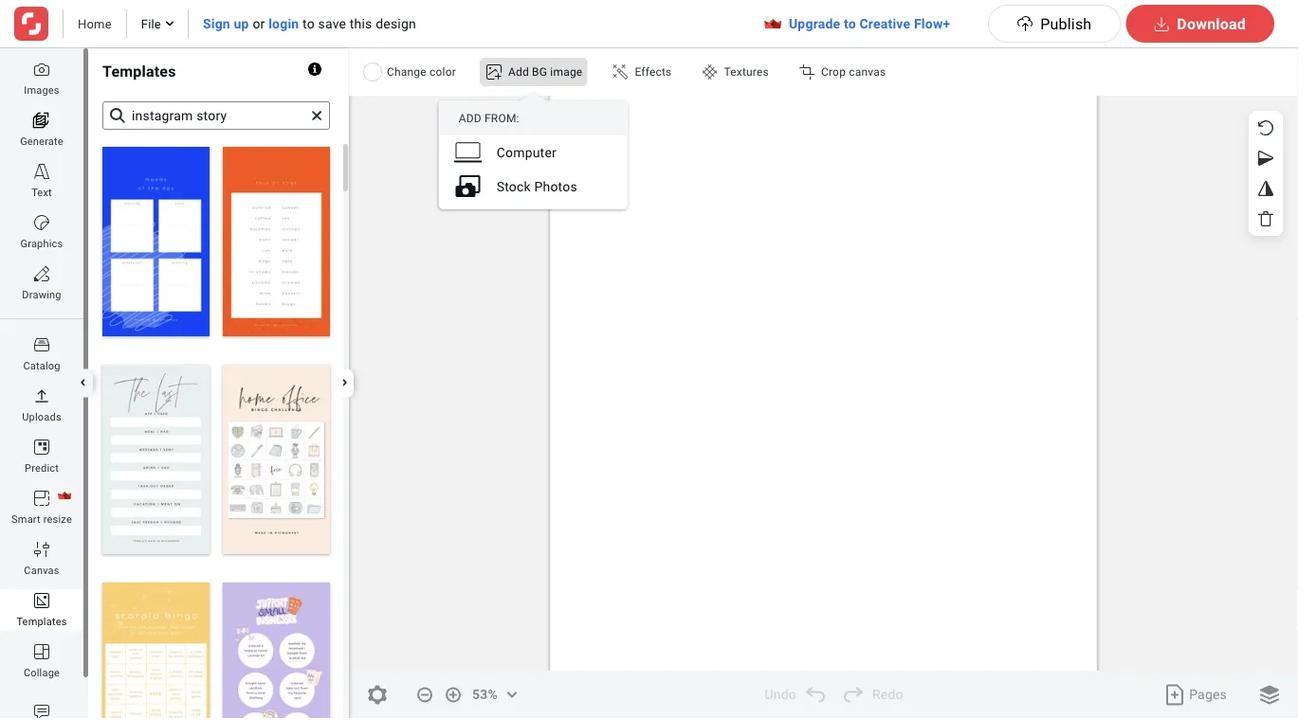 Task type: describe. For each thing, give the bounding box(es) containing it.
bg
[[532, 65, 547, 79]]

download button
[[1126, 5, 1275, 43]]

photos
[[534, 179, 577, 194]]

shutterstock logo image
[[14, 7, 48, 41]]

from:
[[485, 112, 519, 125]]

collage
[[24, 667, 60, 679]]

this
[[350, 16, 372, 31]]

smart
[[11, 514, 41, 525]]

3orrj image for catalog
[[34, 338, 49, 353]]

graphics
[[20, 238, 63, 249]]

image
[[550, 65, 583, 79]]

images
[[24, 84, 60, 96]]

login link
[[269, 16, 299, 31]]

stock
[[497, 179, 531, 194]]

publish button
[[988, 5, 1121, 43]]

catalog
[[23, 360, 60, 372]]

xsctk image
[[312, 111, 322, 120]]

creative
[[860, 16, 911, 31]]

1 vertical spatial templates
[[16, 616, 67, 628]]

add for add bg image
[[508, 65, 529, 79]]

add for add from:
[[459, 112, 482, 125]]

publish
[[1041, 15, 1092, 33]]

1 to from the left
[[303, 16, 315, 31]]

file
[[141, 17, 161, 31]]

upgrade
[[789, 16, 841, 31]]

design
[[376, 16, 416, 31]]

canvas
[[24, 565, 59, 577]]

Search all templates text field
[[122, 101, 312, 130]]

generate
[[20, 135, 63, 147]]

color
[[430, 65, 456, 79]]

upgrade to creative flow+ button
[[751, 9, 988, 38]]

crop canvas
[[821, 65, 886, 79]]

stock photos
[[497, 179, 577, 194]]

upgrade to creative flow+
[[789, 16, 950, 31]]



Task type: locate. For each thing, give the bounding box(es) containing it.
0 horizontal spatial templates
[[16, 616, 67, 628]]

3orrj image up 'collage'
[[34, 645, 49, 660]]

3orrj image up drawing
[[34, 266, 49, 282]]

1 vertical spatial add
[[459, 112, 482, 125]]

text
[[31, 186, 52, 198]]

home link
[[78, 15, 112, 32]]

1 vertical spatial 3orrj image
[[34, 440, 49, 455]]

0 horizontal spatial to
[[303, 16, 315, 31]]

3orrj image up predict
[[34, 440, 49, 455]]

10 3orrj image from the top
[[34, 706, 49, 719]]

3orrj image up uploads
[[34, 389, 49, 404]]

3orrj image for images
[[34, 62, 49, 77]]

8 3orrj image from the top
[[34, 594, 49, 609]]

to inside button
[[844, 16, 856, 31]]

6 3orrj image from the top
[[34, 491, 49, 506]]

home
[[78, 17, 112, 31]]

to left 'save'
[[303, 16, 315, 31]]

5 3orrj image from the top
[[34, 389, 49, 404]]

canvas
[[849, 65, 886, 79]]

uploads
[[22, 411, 61, 423]]

3orrj image for collage
[[34, 645, 49, 660]]

3orrj image down 'collage'
[[34, 706, 49, 719]]

3orrj image for templates
[[34, 594, 49, 609]]

crop
[[821, 65, 846, 79]]

3orrj image up canvas
[[34, 542, 49, 558]]

templates up 'collage'
[[16, 616, 67, 628]]

1 horizontal spatial add
[[508, 65, 529, 79]]

0 vertical spatial 3orrj image
[[34, 62, 49, 77]]

3orrj image up text
[[34, 164, 49, 179]]

to
[[303, 16, 315, 31], [844, 16, 856, 31]]

sign up link
[[203, 16, 249, 31]]

flow+
[[914, 16, 950, 31]]

add bg image
[[508, 65, 583, 79]]

0 vertical spatial templates
[[102, 63, 176, 81]]

predict
[[25, 462, 59, 474]]

7 3orrj image from the top
[[34, 542, 49, 558]]

redo
[[872, 688, 903, 703]]

3orrj image for smart resize
[[34, 491, 49, 506]]

qk65f image
[[702, 64, 717, 80]]

3orrj image
[[34, 62, 49, 77], [34, 440, 49, 455]]

sxdgp image
[[103, 101, 132, 130]]

3orrj image for text
[[34, 164, 49, 179]]

3 3orrj image from the top
[[34, 266, 49, 282]]

3orrj image up smart resize in the left of the page
[[34, 491, 49, 506]]

add from:
[[459, 112, 519, 125]]

3orrj image for uploads
[[34, 389, 49, 404]]

1 horizontal spatial templates
[[102, 63, 176, 81]]

undo
[[765, 688, 797, 703]]

3orrj image down canvas
[[34, 594, 49, 609]]

3orrj image for predict
[[34, 440, 49, 455]]

qk65f image
[[613, 64, 628, 80]]

sign up or login to save this design
[[203, 16, 416, 31]]

3orrj image up catalog at the bottom left of page
[[34, 338, 49, 353]]

add left bg
[[508, 65, 529, 79]]

templates
[[102, 63, 176, 81], [16, 616, 67, 628]]

up
[[234, 16, 249, 31]]

add left from: at the left top of page
[[459, 112, 482, 125]]

effects
[[635, 65, 672, 79]]

pages
[[1189, 688, 1227, 703]]

resize
[[43, 514, 72, 525]]

3orrj image for drawing
[[34, 266, 49, 282]]

download
[[1177, 15, 1246, 33]]

save
[[318, 16, 346, 31]]

change color
[[387, 65, 456, 79]]

4 3orrj image from the top
[[34, 338, 49, 353]]

textures
[[724, 65, 769, 79]]

sign
[[203, 16, 230, 31]]

change
[[387, 65, 427, 79]]

2 3orrj image from the top
[[34, 440, 49, 455]]

1 3orrj image from the top
[[34, 164, 49, 179]]

1 horizontal spatial to
[[844, 16, 856, 31]]

0 horizontal spatial add
[[459, 112, 482, 125]]

9 3orrj image from the top
[[34, 645, 49, 660]]

3orrj image up graphics
[[34, 215, 49, 230]]

3orrj image up images at the left of the page
[[34, 62, 49, 77]]

1 3orrj image from the top
[[34, 62, 49, 77]]

3orrj image for canvas
[[34, 542, 49, 558]]

or
[[253, 16, 265, 31]]

smart resize
[[11, 514, 72, 525]]

2 to from the left
[[844, 16, 856, 31]]

to left creative
[[844, 16, 856, 31]]

3orrj image for graphics
[[34, 215, 49, 230]]

53%
[[472, 688, 498, 703]]

2 3orrj image from the top
[[34, 215, 49, 230]]

drawing
[[22, 289, 61, 301]]

0 vertical spatial add
[[508, 65, 529, 79]]

login
[[269, 16, 299, 31]]

add
[[508, 65, 529, 79], [459, 112, 482, 125]]

3orrj image
[[34, 164, 49, 179], [34, 215, 49, 230], [34, 266, 49, 282], [34, 338, 49, 353], [34, 389, 49, 404], [34, 491, 49, 506], [34, 542, 49, 558], [34, 594, 49, 609], [34, 645, 49, 660], [34, 706, 49, 719]]

templates up sxdgp 'image'
[[102, 63, 176, 81]]

computer
[[497, 145, 557, 160]]



Task type: vqa. For each thing, say whether or not it's contained in the screenshot.
Styles
no



